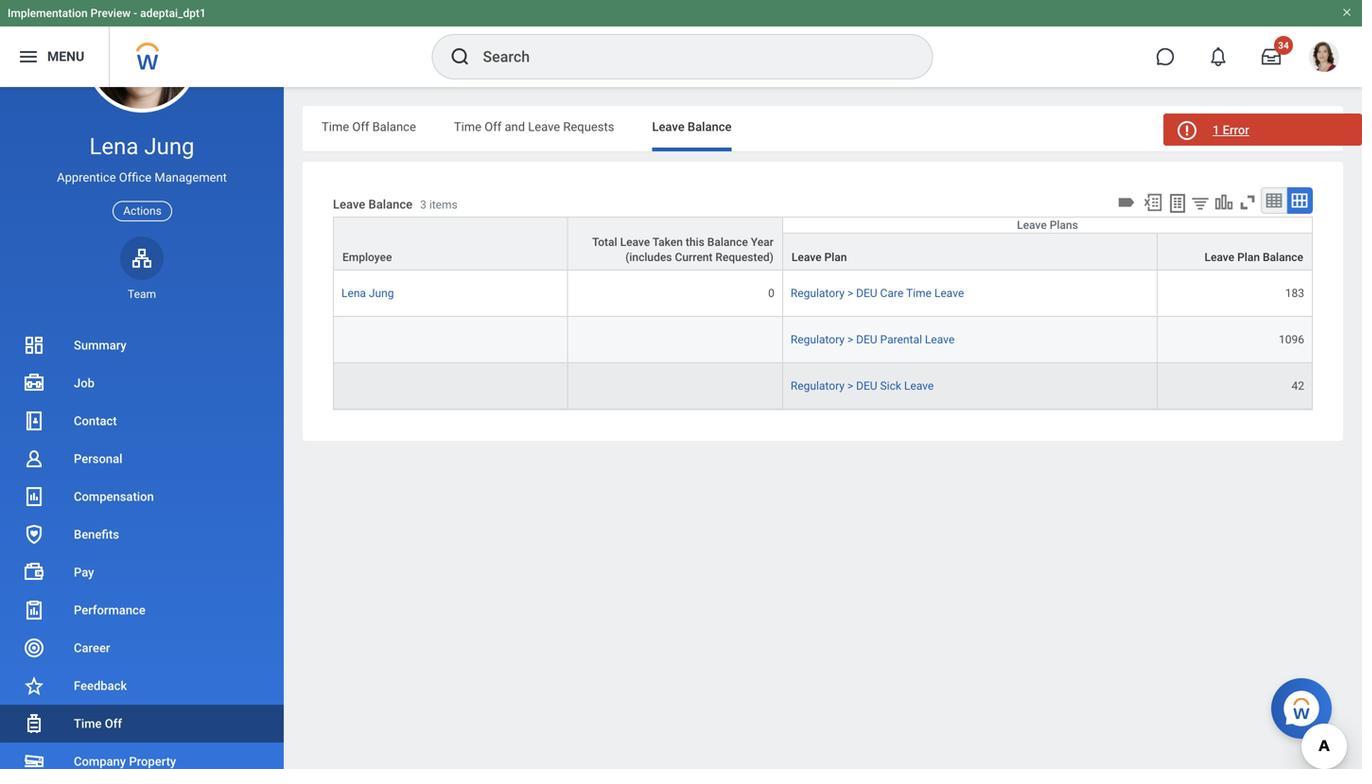 Task type: vqa. For each thing, say whether or not it's contained in the screenshot.
the Jung to the left
yes



Task type: locate. For each thing, give the bounding box(es) containing it.
regulatory down leave plan
[[791, 287, 845, 300]]

career link
[[0, 629, 284, 667]]

lena
[[89, 133, 138, 160], [341, 287, 366, 300]]

row
[[333, 217, 1313, 271], [333, 233, 1313, 271], [333, 271, 1313, 317], [333, 317, 1313, 363], [333, 363, 1313, 410]]

1
[[1213, 123, 1220, 137]]

1 vertical spatial deu
[[856, 333, 877, 346]]

regulatory > deu care time leave link
[[791, 283, 964, 300]]

> for parental
[[847, 333, 853, 346]]

1 horizontal spatial plan
[[1237, 251, 1260, 264]]

off up leave balance 3 items
[[352, 120, 369, 134]]

leave
[[528, 120, 560, 134], [652, 120, 685, 134], [333, 197, 365, 211], [1017, 219, 1047, 232], [620, 236, 650, 249], [792, 251, 822, 264], [1205, 251, 1235, 264], [934, 287, 964, 300], [925, 333, 955, 346], [904, 379, 934, 393]]

> left sick
[[847, 379, 853, 393]]

company property image
[[23, 750, 45, 769]]

personal
[[74, 452, 122, 466]]

2 > from the top
[[847, 333, 853, 346]]

benefits
[[74, 527, 119, 542]]

jung
[[144, 133, 194, 160], [369, 287, 394, 300]]

off
[[352, 120, 369, 134], [485, 120, 502, 134], [105, 717, 122, 731]]

1 vertical spatial jung
[[369, 287, 394, 300]]

exclamation image
[[1179, 124, 1194, 138]]

3 row from the top
[[333, 271, 1313, 317]]

1 vertical spatial lena jung
[[341, 287, 394, 300]]

1 plan from the left
[[824, 251, 847, 264]]

requested)
[[716, 251, 774, 264]]

-
[[134, 7, 137, 20]]

deu for sick
[[856, 379, 877, 393]]

leave down leave plan popup button
[[934, 287, 964, 300]]

1 vertical spatial lena
[[341, 287, 366, 300]]

regulatory up regulatory > deu sick leave link
[[791, 333, 845, 346]]

1 row from the top
[[333, 217, 1313, 271]]

list
[[0, 326, 284, 769]]

deu left care
[[856, 287, 877, 300]]

cell
[[333, 317, 568, 363], [568, 317, 783, 363], [333, 363, 568, 410], [568, 363, 783, 410]]

2 plan from the left
[[1237, 251, 1260, 264]]

regulatory inside regulatory > deu parental leave link
[[791, 333, 845, 346]]

lena down the employee
[[341, 287, 366, 300]]

balance up requested)
[[707, 236, 748, 249]]

tab list
[[303, 106, 1343, 151]]

feedback
[[74, 679, 127, 693]]

0 horizontal spatial lena
[[89, 133, 138, 160]]

regulatory
[[791, 287, 845, 300], [791, 333, 845, 346], [791, 379, 845, 393]]

0
[[768, 287, 775, 300]]

jung down the employee
[[369, 287, 394, 300]]

1 deu from the top
[[856, 287, 877, 300]]

regulatory inside regulatory > deu sick leave link
[[791, 379, 845, 393]]

0 horizontal spatial plan
[[824, 251, 847, 264]]

0 horizontal spatial lena jung
[[89, 133, 194, 160]]

company property link
[[0, 743, 284, 769]]

4 row from the top
[[333, 317, 1313, 363]]

1 horizontal spatial lena jung
[[341, 287, 394, 300]]

plan for leave plan
[[824, 251, 847, 264]]

1 error button
[[1164, 114, 1362, 146]]

3 deu from the top
[[856, 379, 877, 393]]

0 vertical spatial >
[[847, 287, 853, 300]]

deu
[[856, 287, 877, 300], [856, 333, 877, 346], [856, 379, 877, 393]]

0 vertical spatial lena jung
[[89, 133, 194, 160]]

1 vertical spatial regulatory
[[791, 333, 845, 346]]

off up company property
[[105, 717, 122, 731]]

0 horizontal spatial off
[[105, 717, 122, 731]]

3 > from the top
[[847, 379, 853, 393]]

deu left parental
[[856, 333, 877, 346]]

tag image
[[1116, 192, 1137, 213]]

export to worksheets image
[[1166, 192, 1189, 215]]

42
[[1292, 379, 1304, 393]]

2 row from the top
[[333, 233, 1313, 271]]

balance inside leave plan balance popup button
[[1263, 251, 1304, 264]]

1 regulatory from the top
[[791, 287, 845, 300]]

>
[[847, 287, 853, 300], [847, 333, 853, 346], [847, 379, 853, 393]]

1 horizontal spatial off
[[352, 120, 369, 134]]

off left and
[[485, 120, 502, 134]]

summary
[[74, 338, 127, 352]]

balance up the 183
[[1263, 251, 1304, 264]]

search image
[[449, 45, 472, 68]]

plan up the regulatory > deu care time leave link
[[824, 251, 847, 264]]

balance
[[372, 120, 416, 134], [688, 120, 732, 134], [368, 197, 413, 211], [707, 236, 748, 249], [1263, 251, 1304, 264]]

job
[[74, 376, 95, 390]]

regulatory for regulatory > deu parental leave
[[791, 333, 845, 346]]

deu for parental
[[856, 333, 877, 346]]

lena jung down the employee
[[341, 287, 394, 300]]

leave plans
[[1017, 219, 1078, 232]]

2 vertical spatial regulatory
[[791, 379, 845, 393]]

benefits image
[[23, 523, 45, 546]]

time for time off
[[74, 717, 102, 731]]

property
[[129, 754, 176, 769]]

feedback link
[[0, 667, 284, 705]]

pay image
[[23, 561, 45, 584]]

jung inside navigation pane 'region'
[[144, 133, 194, 160]]

regulatory down 'regulatory > deu parental leave'
[[791, 379, 845, 393]]

close environment banner image
[[1341, 7, 1353, 18]]

off for balance
[[352, 120, 369, 134]]

> up regulatory > deu sick leave link
[[847, 333, 853, 346]]

leave up the employee
[[333, 197, 365, 211]]

plan down fullscreen image
[[1237, 251, 1260, 264]]

5 row from the top
[[333, 363, 1313, 410]]

regulatory > deu parental leave
[[791, 333, 955, 346]]

time for time off balance
[[322, 120, 349, 134]]

performance link
[[0, 591, 284, 629]]

personal link
[[0, 440, 284, 478]]

lena jung
[[89, 133, 194, 160], [341, 287, 394, 300]]

time off image
[[23, 712, 45, 735]]

expand table image
[[1290, 191, 1309, 210]]

off inside "link"
[[105, 717, 122, 731]]

sick
[[880, 379, 901, 393]]

personal image
[[23, 447, 45, 470]]

lena up office
[[89, 133, 138, 160]]

> left care
[[847, 287, 853, 300]]

2 deu from the top
[[856, 333, 877, 346]]

Search Workday  search field
[[483, 36, 893, 78]]

deu left sick
[[856, 379, 877, 393]]

balance left 3
[[368, 197, 413, 211]]

time off and leave requests
[[454, 120, 614, 134]]

2 horizontal spatial off
[[485, 120, 502, 134]]

preview
[[91, 7, 131, 20]]

time inside "link"
[[74, 717, 102, 731]]

contact
[[74, 414, 117, 428]]

table image
[[1265, 191, 1284, 210]]

toolbar
[[1113, 187, 1313, 217]]

menu banner
[[0, 0, 1362, 87]]

requests
[[563, 120, 614, 134]]

1 vertical spatial >
[[847, 333, 853, 346]]

1 error
[[1213, 123, 1249, 137]]

deu for care
[[856, 287, 877, 300]]

plan
[[824, 251, 847, 264], [1237, 251, 1260, 264]]

3 regulatory from the top
[[791, 379, 845, 393]]

1 > from the top
[[847, 287, 853, 300]]

view team image
[[131, 247, 153, 269]]

employee
[[342, 251, 392, 264]]

menu
[[47, 49, 84, 64]]

> for care
[[847, 287, 853, 300]]

34 button
[[1251, 36, 1293, 78]]

jung up management
[[144, 133, 194, 160]]

summary link
[[0, 326, 284, 364]]

0 horizontal spatial jung
[[144, 133, 194, 160]]

2 vertical spatial deu
[[856, 379, 877, 393]]

list containing summary
[[0, 326, 284, 769]]

summary image
[[23, 334, 45, 357]]

notifications large image
[[1209, 47, 1228, 66]]

leave up (includes
[[620, 236, 650, 249]]

2 vertical spatial >
[[847, 379, 853, 393]]

balance down search workday search field on the top of page
[[688, 120, 732, 134]]

implementation
[[8, 7, 88, 20]]

0 vertical spatial deu
[[856, 287, 877, 300]]

lena jung up apprentice office management at the top of page
[[89, 133, 194, 160]]

leave right parental
[[925, 333, 955, 346]]

job image
[[23, 372, 45, 394]]

0 vertical spatial jung
[[144, 133, 194, 160]]

3
[[420, 198, 426, 211]]

leave plan
[[792, 251, 847, 264]]

2 regulatory from the top
[[791, 333, 845, 346]]

actions
[[123, 204, 162, 218]]

adeptai_dpt1
[[140, 7, 206, 20]]

0 vertical spatial regulatory
[[791, 287, 845, 300]]

team lena jung element
[[120, 286, 164, 302]]

pay link
[[0, 553, 284, 591]]

and
[[505, 120, 525, 134]]

apprentice office management
[[57, 170, 227, 185]]

actions button
[[113, 201, 172, 221]]

1 horizontal spatial jung
[[369, 287, 394, 300]]

0 vertical spatial lena
[[89, 133, 138, 160]]

time
[[322, 120, 349, 134], [454, 120, 482, 134], [906, 287, 932, 300], [74, 717, 102, 731]]



Task type: describe. For each thing, give the bounding box(es) containing it.
1 horizontal spatial lena
[[341, 287, 366, 300]]

time for time off and leave requests
[[454, 120, 482, 134]]

feedback image
[[23, 674, 45, 697]]

lena jung link
[[341, 283, 394, 300]]

parental
[[880, 333, 922, 346]]

leave down search workday search field on the top of page
[[652, 120, 685, 134]]

lena jung inside navigation pane 'region'
[[89, 133, 194, 160]]

company property
[[74, 754, 176, 769]]

care
[[880, 287, 904, 300]]

year
[[751, 236, 774, 249]]

leave plan balance
[[1205, 251, 1304, 264]]

job link
[[0, 364, 284, 402]]

34
[[1278, 40, 1289, 51]]

management
[[155, 170, 227, 185]]

regulatory > deu sick leave
[[791, 379, 934, 393]]

team
[[128, 287, 156, 301]]

contact image
[[23, 410, 45, 432]]

leave right sick
[[904, 379, 934, 393]]

office
[[119, 170, 151, 185]]

compensation
[[74, 490, 154, 504]]

employee button
[[334, 218, 567, 270]]

row containing leave plans
[[333, 217, 1313, 271]]

regulatory for regulatory > deu care time leave
[[791, 287, 845, 300]]

leave balance 3 items
[[333, 197, 458, 211]]

implementation preview -   adeptai_dpt1
[[8, 7, 206, 20]]

plan for leave plan balance
[[1237, 251, 1260, 264]]

navigation pane region
[[0, 0, 284, 769]]

leave plan button
[[783, 234, 1157, 270]]

row containing regulatory > deu sick leave
[[333, 363, 1313, 410]]

performance
[[74, 603, 146, 617]]

time off link
[[0, 705, 284, 743]]

leave inside total leave taken this balance year (includes current requested)
[[620, 236, 650, 249]]

total leave taken this balance year (includes current requested) button
[[568, 218, 782, 270]]

leave balance
[[652, 120, 732, 134]]

fullscreen image
[[1237, 192, 1258, 213]]

time inside row
[[906, 287, 932, 300]]

compensation image
[[23, 485, 45, 508]]

view worker - expand/collapse chart image
[[1214, 192, 1234, 213]]

balance up leave balance 3 items
[[372, 120, 416, 134]]

menu button
[[0, 26, 109, 87]]

career
[[74, 641, 110, 655]]

time off
[[74, 717, 122, 731]]

time off balance
[[322, 120, 416, 134]]

regulatory > deu care time leave
[[791, 287, 964, 300]]

row containing lena jung
[[333, 271, 1313, 317]]

select to filter grid data image
[[1190, 193, 1211, 213]]

row containing regulatory > deu parental leave
[[333, 317, 1313, 363]]

compensation link
[[0, 478, 284, 516]]

1096
[[1279, 333, 1304, 346]]

leave left the plans
[[1017, 219, 1047, 232]]

total leave taken this balance year (includes current requested)
[[592, 236, 774, 264]]

leave plans button
[[783, 218, 1312, 233]]

justify image
[[17, 45, 40, 68]]

export to excel image
[[1143, 192, 1164, 213]]

leave right and
[[528, 120, 560, 134]]

apprentice
[[57, 170, 116, 185]]

career image
[[23, 637, 45, 659]]

this
[[686, 236, 705, 249]]

items
[[429, 198, 458, 211]]

error
[[1223, 123, 1249, 137]]

regulatory > deu parental leave link
[[791, 329, 955, 346]]

leave down view worker - expand/collapse chart icon
[[1205, 251, 1235, 264]]

company
[[74, 754, 126, 769]]

taken
[[653, 236, 683, 249]]

lena inside navigation pane 'region'
[[89, 133, 138, 160]]

leave right requested)
[[792, 251, 822, 264]]

183
[[1285, 287, 1304, 300]]

total
[[592, 236, 617, 249]]

current
[[675, 251, 713, 264]]

(includes
[[625, 251, 672, 264]]

tab list containing time off balance
[[303, 106, 1343, 151]]

pay
[[74, 565, 94, 579]]

regulatory > deu sick leave link
[[791, 376, 934, 393]]

performance image
[[23, 599, 45, 621]]

team link
[[120, 236, 164, 302]]

regulatory for regulatory > deu sick leave
[[791, 379, 845, 393]]

plans
[[1050, 219, 1078, 232]]

benefits link
[[0, 516, 284, 553]]

row containing leave plan
[[333, 233, 1313, 271]]

profile logan mcneil image
[[1309, 42, 1339, 76]]

off for and
[[485, 120, 502, 134]]

> for sick
[[847, 379, 853, 393]]

contact link
[[0, 402, 284, 440]]

inbox large image
[[1262, 47, 1281, 66]]

leave plan balance button
[[1158, 234, 1312, 270]]

balance inside total leave taken this balance year (includes current requested)
[[707, 236, 748, 249]]



